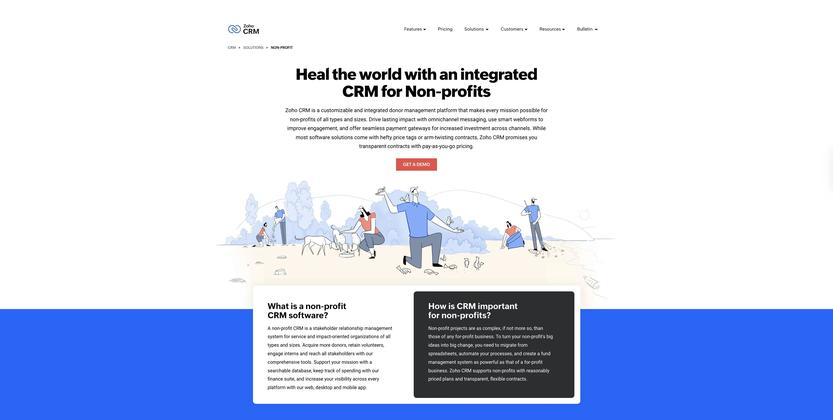 Task type: locate. For each thing, give the bounding box(es) containing it.
solutions right pricing
[[464, 27, 485, 32]]

you left need
[[475, 343, 483, 349]]

zoho up improve
[[285, 107, 298, 114]]

your down need
[[480, 352, 489, 357]]

for left service
[[284, 335, 290, 340]]

big right profit's at the bottom right of the page
[[547, 335, 553, 340]]

profit up service
[[281, 326, 292, 332]]

for right "possible"
[[541, 107, 548, 114]]

management inside non-profit projects are as complex, if not more so, than those of any for-profit business. to turn your non-profit's big ideas into big change, you need to migrate from spreadsheets, automate your processes, and create a fund management system as powerful as that of a for-profit business. zoho crm supports non-profits with reasonably priced plans and transparent, flexible contracts.
[[428, 360, 456, 366]]

not
[[507, 326, 513, 332]]

0 horizontal spatial sizes.
[[289, 343, 301, 349]]

is inside what is a non-profit crm software?
[[291, 302, 297, 311]]

of up contracts.
[[515, 360, 519, 366]]

1 vertical spatial platform
[[268, 386, 286, 391]]

1 vertical spatial types
[[268, 343, 279, 349]]

management for donor
[[404, 107, 436, 114]]

all up engagement,
[[323, 116, 329, 123]]

a right get
[[413, 162, 416, 167]]

0 horizontal spatial every
[[368, 377, 379, 383]]

non- down what
[[272, 326, 281, 332]]

0 horizontal spatial that
[[459, 107, 468, 114]]

0 horizontal spatial a
[[268, 326, 271, 332]]

mission inside zoho crm is a customizable and integrated donor management platform that makes every mission possible for non-profits
[[500, 107, 519, 114]]

crm link
[[228, 46, 236, 50]]

zoho down investment
[[480, 134, 492, 141]]

transparent,
[[464, 377, 489, 383]]

for inside heal the world with an integrated crm for
[[381, 83, 402, 101]]

0 horizontal spatial more
[[320, 343, 331, 349]]

1 vertical spatial business.
[[428, 369, 448, 374]]

1 vertical spatial non-
[[428, 326, 438, 332]]

drive
[[369, 116, 381, 123]]

2 horizontal spatial zoho
[[480, 134, 492, 141]]

0 vertical spatial across
[[492, 125, 508, 132]]

features
[[404, 27, 422, 32]]

big
[[547, 335, 553, 340], [450, 343, 456, 349]]

across up 'app.'
[[353, 377, 367, 383]]

business. up priced
[[428, 369, 448, 374]]

1 vertical spatial all
[[386, 335, 391, 340]]

0 horizontal spatial types
[[268, 343, 279, 349]]

a non-profit crm is a stakeholder relationship management system for service and impact-oriented organizations of all types and sizes. acquire more donors, retain volunteers, engage interns and reach all stakeholders with our comprehensive tools. support your mission with a searchable database, keep track of spending with our finance suite, and increase your visibility across every platform with our web, desktop and mobile app.
[[268, 326, 392, 391]]

1 vertical spatial more
[[320, 343, 331, 349]]

0 horizontal spatial mission
[[342, 360, 358, 366]]

system inside non-profit projects are as complex, if not more so, than those of any for-profit business. to turn your non-profit's big ideas into big change, you need to migrate from spreadsheets, automate your processes, and create a fund management system as powerful as that of a for-profit business. zoho crm supports non-profits with reasonably priced plans and transparent, flexible contracts.
[[457, 360, 473, 366]]

smart
[[498, 116, 512, 123]]

0 horizontal spatial big
[[450, 343, 456, 349]]

your down stakeholders at the left bottom
[[332, 360, 341, 366]]

system
[[268, 335, 283, 340], [457, 360, 473, 366]]

our
[[366, 352, 373, 357], [372, 369, 379, 374], [297, 386, 304, 391]]

is inside a non-profit crm is a stakeholder relationship management system for service and impact-oriented organizations of all types and sizes. acquire more donors, retain volunteers, engage interns and reach all stakeholders with our comprehensive tools. support your mission with a searchable database, keep track of spending with our finance suite, and increase your visibility across every platform with our web, desktop and mobile app.
[[305, 326, 308, 332]]

0 vertical spatial types
[[330, 116, 343, 123]]

is right what
[[291, 302, 297, 311]]

software
[[309, 134, 330, 141]]

platform down finance
[[268, 386, 286, 391]]

our right "spending"
[[372, 369, 379, 374]]

to right need
[[495, 343, 499, 349]]

sizes. inside of all types and sizes. drive lasting impact with omnichannel messaging, use smart webforms to improve engagement, and offer seamless payment gateways for increased investment across channels. while most software solutions come with hefty price tags or arm-twisting contracts, zoho crm promises you transparent contracts with pay-as-you-go pricing.
[[354, 116, 368, 123]]

integrated
[[460, 65, 537, 83], [364, 107, 388, 114]]

for up donor
[[381, 83, 402, 101]]

1 vertical spatial solutions link
[[243, 46, 264, 50]]

2 vertical spatial zoho
[[450, 369, 460, 374]]

management inside zoho crm is a customizable and integrated donor management platform that makes every mission possible for non-profits
[[404, 107, 436, 114]]

non-
[[405, 83, 441, 101], [428, 326, 438, 332]]

is
[[312, 107, 316, 114], [291, 302, 297, 311], [448, 302, 455, 311], [305, 326, 308, 332]]

1 vertical spatial solutions
[[243, 46, 264, 50]]

2 vertical spatial management
[[428, 360, 456, 366]]

of right track at the bottom of page
[[336, 369, 341, 374]]

0 vertical spatial that
[[459, 107, 468, 114]]

1 horizontal spatial zoho
[[450, 369, 460, 374]]

0 vertical spatial profits
[[441, 83, 491, 101]]

increase
[[306, 377, 323, 383]]

ideas
[[428, 343, 440, 349]]

a down what
[[268, 326, 271, 332]]

1 horizontal spatial solutions link
[[464, 21, 489, 37]]

profits up contracts.
[[502, 369, 515, 374]]

0 vertical spatial our
[[366, 352, 373, 357]]

0 vertical spatial integrated
[[460, 65, 537, 83]]

track
[[325, 369, 335, 374]]

0 vertical spatial system
[[268, 335, 283, 340]]

platform inside zoho crm is a customizable and integrated donor management platform that makes every mission possible for non-profits
[[437, 107, 457, 114]]

real estate banner image image
[[204, 177, 629, 310]]

profits inside non-profit projects are as complex, if not more so, than those of any for-profit business. to turn your non-profit's big ideas into big change, you need to migrate from spreadsheets, automate your processes, and create a fund management system as powerful as that of a for-profit business. zoho crm supports non-profits with reasonably priced plans and transparent, flexible contracts.
[[502, 369, 515, 374]]

0 vertical spatial all
[[323, 116, 329, 123]]

more left "so,"
[[515, 326, 526, 332]]

a right what
[[299, 302, 304, 311]]

of left the any
[[441, 335, 446, 340]]

finance
[[268, 377, 283, 383]]

system down automate
[[457, 360, 473, 366]]

management up organizations
[[365, 326, 392, 332]]

integrated inside heal the world with an integrated crm for
[[460, 65, 537, 83]]

for up those
[[428, 311, 440, 321]]

a down volunteers,
[[370, 360, 372, 366]]

profits
[[441, 83, 491, 101], [300, 116, 316, 123], [502, 369, 515, 374]]

non- up projects
[[442, 311, 460, 321]]

a down software?
[[309, 326, 312, 332]]

mission up smart
[[500, 107, 519, 114]]

with down the or
[[411, 143, 421, 150]]

for inside of all types and sizes. drive lasting impact with omnichannel messaging, use smart webforms to improve engagement, and offer seamless payment gateways for increased investment across channels. while most software solutions come with hefty price tags or arm-twisting contracts, zoho crm promises you transparent contracts with pay-as-you-go pricing.
[[432, 125, 439, 132]]

mission
[[500, 107, 519, 114], [342, 360, 358, 366]]

crm inside heal the world with an integrated crm for
[[343, 83, 379, 101]]

non- inside non-profit projects are as complex, if not more so, than those of any for-profit business. to turn your non-profit's big ideas into big change, you need to migrate from spreadsheets, automate your processes, and create a fund management system as powerful as that of a for-profit business. zoho crm supports non-profits with reasonably priced plans and transparent, flexible contracts.
[[428, 326, 438, 332]]

1 vertical spatial to
[[495, 343, 499, 349]]

1 vertical spatial management
[[365, 326, 392, 332]]

with left an at the top right of page
[[405, 65, 437, 83]]

1 vertical spatial mission
[[342, 360, 358, 366]]

your down track at the bottom of page
[[324, 377, 334, 383]]

0 vertical spatial zoho
[[285, 107, 298, 114]]

your right turn
[[512, 335, 521, 340]]

retain
[[348, 343, 360, 349]]

0 horizontal spatial for-
[[455, 335, 463, 340]]

1 horizontal spatial to
[[539, 116, 543, 123]]

with up contracts.
[[517, 369, 525, 374]]

projects
[[451, 326, 468, 332]]

reach
[[309, 352, 321, 357]]

1 vertical spatial sizes.
[[289, 343, 301, 349]]

our left web,
[[297, 386, 304, 391]]

management for relationship
[[365, 326, 392, 332]]

non- inside what is a non-profit crm software?
[[306, 302, 324, 311]]

resources link
[[540, 21, 565, 37]]

for
[[381, 83, 402, 101], [541, 107, 548, 114], [432, 125, 439, 132], [428, 311, 440, 321], [284, 335, 290, 340]]

non- up improve
[[290, 116, 300, 123]]

and inside zoho crm is a customizable and integrated donor management platform that makes every mission possible for non-profits
[[354, 107, 363, 114]]

with down suite, at the bottom of the page
[[287, 386, 296, 391]]

system up engage
[[268, 335, 283, 340]]

of up engagement,
[[317, 116, 322, 123]]

0 vertical spatial management
[[404, 107, 436, 114]]

1 vertical spatial zoho
[[480, 134, 492, 141]]

2 vertical spatial all
[[322, 352, 327, 357]]

platform
[[437, 107, 457, 114], [268, 386, 286, 391]]

mission inside a non-profit crm is a stakeholder relationship management system for service and impact-oriented organizations of all types and sizes. acquire more donors, retain volunteers, engage interns and reach all stakeholders with our comprehensive tools. support your mission with a searchable database, keep track of spending with our finance suite, and increase your visibility across every platform with our web, desktop and mobile app.
[[342, 360, 358, 366]]

volunteers,
[[362, 343, 384, 349]]

crm inside non-profit projects are as complex, if not more so, than those of any for-profit business. to turn your non-profit's big ideas into big change, you need to migrate from spreadsheets, automate your processes, and create a fund management system as powerful as that of a for-profit business. zoho crm supports non-profits with reasonably priced plans and transparent, flexible contracts.
[[462, 369, 472, 374]]

big right into
[[450, 343, 456, 349]]

1 horizontal spatial platform
[[437, 107, 457, 114]]

pricing link
[[438, 21, 453, 37]]

of
[[317, 116, 322, 123], [380, 335, 385, 340], [441, 335, 446, 340], [515, 360, 519, 366], [336, 369, 341, 374]]

for- right the any
[[455, 335, 463, 340]]

0 horizontal spatial solutions
[[243, 46, 264, 50]]

0 vertical spatial for-
[[455, 335, 463, 340]]

1 vertical spatial system
[[457, 360, 473, 366]]

sizes. down service
[[289, 343, 301, 349]]

types down 'customizable'
[[330, 116, 343, 123]]

1 horizontal spatial more
[[515, 326, 526, 332]]

1 vertical spatial a
[[268, 326, 271, 332]]

non- inside a non-profit crm is a stakeholder relationship management system for service and impact-oriented organizations of all types and sizes. acquire more donors, retain volunteers, engage interns and reach all stakeholders with our comprehensive tools. support your mission with a searchable database, keep track of spending with our finance suite, and increase your visibility across every platform with our web, desktop and mobile app.
[[272, 326, 281, 332]]

crm inside zoho crm is a customizable and integrated donor management platform that makes every mission possible for non-profits
[[299, 107, 310, 114]]

features link
[[404, 21, 426, 37]]

0 vertical spatial mission
[[500, 107, 519, 114]]

1 vertical spatial big
[[450, 343, 456, 349]]

powerful
[[480, 360, 498, 366]]

1 horizontal spatial sizes.
[[354, 116, 368, 123]]

sizes. inside a non-profit crm is a stakeholder relationship management system for service and impact-oriented organizations of all types and sizes. acquire more donors, retain volunteers, engage interns and reach all stakeholders with our comprehensive tools. support your mission with a searchable database, keep track of spending with our finance suite, and increase your visibility across every platform with our web, desktop and mobile app.
[[289, 343, 301, 349]]

need
[[484, 343, 494, 349]]

0 horizontal spatial system
[[268, 335, 283, 340]]

types up engage
[[268, 343, 279, 349]]

donor
[[389, 107, 403, 114]]

management down spreadsheets,
[[428, 360, 456, 366]]

non-profit projects are as complex, if not more so, than those of any for-profit business. to turn your non-profit's big ideas into big change, you need to migrate from spreadsheets, automate your processes, and create a fund management system as powerful as that of a for-profit business. zoho crm supports non-profits with reasonably priced plans and transparent, flexible contracts.
[[428, 326, 553, 383]]

with
[[405, 65, 437, 83], [417, 116, 427, 123], [369, 134, 379, 141], [411, 143, 421, 150], [356, 352, 365, 357], [360, 360, 368, 366], [362, 369, 371, 374], [517, 369, 525, 374], [287, 386, 296, 391]]

all up support
[[322, 352, 327, 357]]

all
[[323, 116, 329, 123], [386, 335, 391, 340], [322, 352, 327, 357]]

get a demo link
[[396, 159, 437, 171]]

1 vertical spatial every
[[368, 377, 379, 383]]

turn
[[502, 335, 511, 340]]

platform up omnichannel
[[437, 107, 457, 114]]

as
[[477, 326, 482, 332], [474, 360, 479, 366], [500, 360, 505, 366]]

0 horizontal spatial platform
[[268, 386, 286, 391]]

zoho up plans
[[450, 369, 460, 374]]

contracts.
[[506, 377, 528, 383]]

0 vertical spatial to
[[539, 116, 543, 123]]

management up impact
[[404, 107, 436, 114]]

bulletin link
[[577, 21, 598, 37]]

non- up zoho crm is a customizable and integrated donor management platform that makes every mission possible for non-profits
[[405, 83, 441, 101]]

a
[[317, 107, 320, 114], [299, 302, 304, 311], [309, 326, 312, 332], [537, 352, 540, 357], [370, 360, 372, 366], [521, 360, 523, 366]]

important
[[478, 302, 518, 311]]

solutions link
[[464, 21, 489, 37], [243, 46, 264, 50]]

0 horizontal spatial to
[[495, 343, 499, 349]]

0 vertical spatial every
[[486, 107, 499, 114]]

as down processes,
[[500, 360, 505, 366]]

tools.
[[301, 360, 313, 366]]

0 vertical spatial big
[[547, 335, 553, 340]]

is right how
[[448, 302, 455, 311]]

that inside zoho crm is a customizable and integrated donor management platform that makes every mission possible for non-profits
[[459, 107, 468, 114]]

for- down create on the bottom right of page
[[524, 360, 532, 366]]

1 horizontal spatial mission
[[500, 107, 519, 114]]

1 horizontal spatial big
[[547, 335, 553, 340]]

more down impact-
[[320, 343, 331, 349]]

twisting
[[435, 134, 454, 141]]

that inside non-profit projects are as complex, if not more so, than those of any for-profit business. to turn your non-profit's big ideas into big change, you need to migrate from spreadsheets, automate your processes, and create a fund management system as powerful as that of a for-profit business. zoho crm supports non-profits with reasonably priced plans and transparent, flexible contracts.
[[506, 360, 514, 366]]

that down processes,
[[506, 360, 514, 366]]

software?
[[289, 311, 328, 321]]

1 horizontal spatial a
[[413, 162, 416, 167]]

non- for profits
[[405, 83, 441, 101]]

0 horizontal spatial integrated
[[364, 107, 388, 114]]

database,
[[292, 369, 312, 374]]

support
[[314, 360, 330, 366]]

1 horizontal spatial solutions
[[464, 27, 485, 32]]

solutions down the zoho crm logo
[[243, 46, 264, 50]]

2 vertical spatial profits
[[502, 369, 515, 374]]

you down while
[[529, 134, 537, 141]]

1 horizontal spatial for-
[[524, 360, 532, 366]]

more
[[515, 326, 526, 332], [320, 343, 331, 349]]

every
[[486, 107, 499, 114], [368, 377, 379, 383]]

crm inside of all types and sizes. drive lasting impact with omnichannel messaging, use smart webforms to improve engagement, and offer seamless payment gateways for increased investment across channels. while most software solutions come with hefty price tags or arm-twisting contracts, zoho crm promises you transparent contracts with pay-as-you-go pricing.
[[493, 134, 504, 141]]

crm inside a non-profit crm is a stakeholder relationship management system for service and impact-oriented organizations of all types and sizes. acquire more donors, retain volunteers, engage interns and reach all stakeholders with our comprehensive tools. support your mission with a searchable database, keep track of spending with our finance suite, and increase your visibility across every platform with our web, desktop and mobile app.
[[293, 326, 303, 332]]

comprehensive
[[268, 360, 300, 366]]

0 vertical spatial sizes.
[[354, 116, 368, 123]]

0 vertical spatial business.
[[475, 335, 495, 340]]

2 horizontal spatial profits
[[502, 369, 515, 374]]

0 vertical spatial non-
[[405, 83, 441, 101]]

non- up stakeholder
[[306, 302, 324, 311]]

profits up improve
[[300, 116, 316, 123]]

profit's
[[531, 335, 546, 340]]

profit inside a non-profit crm is a stakeholder relationship management system for service and impact-oriented organizations of all types and sizes. acquire more donors, retain volunteers, engage interns and reach all stakeholders with our comprehensive tools. support your mission with a searchable database, keep track of spending with our finance suite, and increase your visibility across every platform with our web, desktop and mobile app.
[[281, 326, 292, 332]]

1 horizontal spatial every
[[486, 107, 499, 114]]

0 vertical spatial solutions link
[[464, 21, 489, 37]]

1 vertical spatial across
[[353, 377, 367, 383]]

of inside of all types and sizes. drive lasting impact with omnichannel messaging, use smart webforms to improve engagement, and offer seamless payment gateways for increased investment across channels. while most software solutions come with hefty price tags or arm-twisting contracts, zoho crm promises you transparent contracts with pay-as-you-go pricing.
[[317, 116, 322, 123]]

non- up those
[[428, 326, 438, 332]]

with down retain
[[356, 352, 365, 357]]

1 vertical spatial you
[[475, 343, 483, 349]]

1 horizontal spatial types
[[330, 116, 343, 123]]

is up service
[[305, 326, 308, 332]]

management inside a non-profit crm is a stakeholder relationship management system for service and impact-oriented organizations of all types and sizes. acquire more donors, retain volunteers, engage interns and reach all stakeholders with our comprehensive tools. support your mission with a searchable database, keep track of spending with our finance suite, and increase your visibility across every platform with our web, desktop and mobile app.
[[365, 326, 392, 332]]

mission up "spending"
[[342, 360, 358, 366]]

across down smart
[[492, 125, 508, 132]]

that up messaging,
[[459, 107, 468, 114]]

a inside zoho crm is a customizable and integrated donor management platform that makes every mission possible for non-profits
[[317, 107, 320, 114]]

what is a non-profit crm software?
[[268, 302, 346, 321]]

1 vertical spatial profits
[[300, 116, 316, 123]]

non- for profit
[[428, 326, 438, 332]]

searchable
[[268, 369, 291, 374]]

to up while
[[539, 116, 543, 123]]

every inside a non-profit crm is a stakeholder relationship management system for service and impact-oriented organizations of all types and sizes. acquire more donors, retain volunteers, engage interns and reach all stakeholders with our comprehensive tools. support your mission with a searchable database, keep track of spending with our finance suite, and increase your visibility across every platform with our web, desktop and mobile app.
[[368, 377, 379, 383]]

1 horizontal spatial integrated
[[460, 65, 537, 83]]

solutions
[[464, 27, 485, 32], [243, 46, 264, 50]]

non- down "so,"
[[522, 335, 531, 340]]

0 horizontal spatial across
[[353, 377, 367, 383]]

use
[[488, 116, 497, 123]]

more inside non-profit projects are as complex, if not more so, than those of any for-profit business. to turn your non-profit's big ideas into big change, you need to migrate from spreadsheets, automate your processes, and create a fund management system as powerful as that of a for-profit business. zoho crm supports non-profits with reasonably priced plans and transparent, flexible contracts.
[[515, 326, 526, 332]]

1 vertical spatial for-
[[524, 360, 532, 366]]

for inside zoho crm is a customizable and integrated donor management platform that makes every mission possible for non-profits
[[541, 107, 548, 114]]

1 vertical spatial integrated
[[364, 107, 388, 114]]

payment
[[386, 125, 407, 132]]

profits up makes
[[441, 83, 491, 101]]

sizes. up offer
[[354, 116, 368, 123]]

1 horizontal spatial that
[[506, 360, 514, 366]]

0 horizontal spatial zoho
[[285, 107, 298, 114]]

improve
[[287, 125, 306, 132]]

0 vertical spatial platform
[[437, 107, 457, 114]]

0 vertical spatial you
[[529, 134, 537, 141]]

all right organizations
[[386, 335, 391, 340]]

business. up need
[[475, 335, 495, 340]]

profit up stakeholder
[[324, 302, 346, 311]]

0 horizontal spatial profits
[[300, 116, 316, 123]]

suite,
[[284, 377, 295, 383]]

web,
[[305, 386, 314, 391]]

1 horizontal spatial system
[[457, 360, 473, 366]]

for inside a non-profit crm is a stakeholder relationship management system for service and impact-oriented organizations of all types and sizes. acquire more donors, retain volunteers, engage interns and reach all stakeholders with our comprehensive tools. support your mission with a searchable database, keep track of spending with our finance suite, and increase your visibility across every platform with our web, desktop and mobile app.
[[284, 335, 290, 340]]

1 vertical spatial that
[[506, 360, 514, 366]]

0 horizontal spatial you
[[475, 343, 483, 349]]

across inside of all types and sizes. drive lasting impact with omnichannel messaging, use smart webforms to improve engagement, and offer seamless payment gateways for increased investment across channels. while most software solutions come with hefty price tags or arm-twisting contracts, zoho crm promises you transparent contracts with pay-as-you-go pricing.
[[492, 125, 508, 132]]

world
[[359, 65, 402, 83]]

1 horizontal spatial across
[[492, 125, 508, 132]]

0 vertical spatial more
[[515, 326, 526, 332]]

a left 'customizable'
[[317, 107, 320, 114]]

while
[[533, 125, 546, 132]]

a inside a non-profit crm is a stakeholder relationship management system for service and impact-oriented organizations of all types and sizes. acquire more donors, retain volunteers, engage interns and reach all stakeholders with our comprehensive tools. support your mission with a searchable database, keep track of spending with our finance suite, and increase your visibility across every platform with our web, desktop and mobile app.
[[268, 326, 271, 332]]

1 horizontal spatial you
[[529, 134, 537, 141]]

webforms
[[513, 116, 537, 123]]

our down volunteers,
[[366, 352, 373, 357]]

1 horizontal spatial business.
[[475, 335, 495, 340]]

is up engagement,
[[312, 107, 316, 114]]

plans
[[443, 377, 454, 383]]

1 horizontal spatial profits
[[441, 83, 491, 101]]

for up the arm-
[[432, 125, 439, 132]]

non- inside how is crm important for non-profits?
[[442, 311, 460, 321]]

every inside zoho crm is a customizable and integrated donor management platform that makes every mission possible for non-profits
[[486, 107, 499, 114]]

solutions
[[331, 134, 353, 141]]

sizes.
[[354, 116, 368, 123], [289, 343, 301, 349]]

profit up the reasonably
[[532, 360, 543, 366]]



Task type: vqa. For each thing, say whether or not it's contained in the screenshot.
'SYSTEM' inside Non-profit projects are as complex, if not more so, than those of any for-profit business. To turn your non-profit's big ideas into big change, you need to migrate from spreadsheets, automate your processes, and create a fund management system as powerful as that of a for-profit business. Zoho CRM supports non-profits with reasonably priced plans and transparent, flexible contracts.
yes



Task type: describe. For each thing, give the bounding box(es) containing it.
with up gateways
[[417, 116, 427, 123]]

with inside heal the world with an integrated crm for
[[405, 65, 437, 83]]

crm inside how is crm important for non-profits?
[[457, 302, 476, 311]]

a inside what is a non-profit crm software?
[[299, 302, 304, 311]]

priced
[[428, 377, 441, 383]]

types inside of all types and sizes. drive lasting impact with omnichannel messaging, use smart webforms to improve engagement, and offer seamless payment gateways for increased investment across channels. while most software solutions come with hefty price tags or arm-twisting contracts, zoho crm promises you transparent contracts with pay-as-you-go pricing.
[[330, 116, 343, 123]]

profit up the any
[[438, 326, 449, 332]]

promises
[[506, 134, 528, 141]]

to inside of all types and sizes. drive lasting impact with omnichannel messaging, use smart webforms to improve engagement, and offer seamless payment gateways for increased investment across channels. while most software solutions come with hefty price tags or arm-twisting contracts, zoho crm promises you transparent contracts with pay-as-you-go pricing.
[[539, 116, 543, 123]]

types inside a non-profit crm is a stakeholder relationship management system for service and impact-oriented organizations of all types and sizes. acquire more donors, retain volunteers, engage interns and reach all stakeholders with our comprehensive tools. support your mission with a searchable database, keep track of spending with our finance suite, and increase your visibility across every platform with our web, desktop and mobile app.
[[268, 343, 279, 349]]

reasonably
[[527, 369, 549, 374]]

so,
[[527, 326, 533, 332]]

as-
[[432, 143, 439, 150]]

omnichannel
[[428, 116, 459, 123]]

channels.
[[509, 125, 532, 132]]

are
[[469, 326, 475, 332]]

for inside how is crm important for non-profits?
[[428, 311, 440, 321]]

most
[[296, 134, 308, 141]]

you-
[[439, 143, 449, 150]]

profits?
[[460, 311, 491, 321]]

processes,
[[490, 352, 513, 357]]

contracts
[[388, 143, 410, 150]]

non- inside zoho crm is a customizable and integrated donor management platform that makes every mission possible for non-profits
[[290, 116, 300, 123]]

0 vertical spatial solutions
[[464, 27, 485, 32]]

spending
[[342, 369, 361, 374]]

engage
[[268, 352, 283, 357]]

what
[[268, 302, 289, 311]]

supports
[[473, 369, 492, 374]]

interns
[[284, 352, 299, 357]]

profit up the change,
[[463, 335, 474, 340]]

relationship
[[339, 326, 363, 332]]

increased
[[440, 125, 463, 132]]

zoho inside of all types and sizes. drive lasting impact with omnichannel messaging, use smart webforms to improve engagement, and offer seamless payment gateways for increased investment across channels. while most software solutions come with hefty price tags or arm-twisting contracts, zoho crm promises you transparent contracts with pay-as-you-go pricing.
[[480, 134, 492, 141]]

as right are
[[477, 326, 482, 332]]

how is crm important for non-profits?
[[428, 302, 518, 321]]

with up "spending"
[[360, 360, 368, 366]]

you inside non-profit projects are as complex, if not more so, than those of any for-profit business. to turn your non-profit's big ideas into big change, you need to migrate from spreadsheets, automate your processes, and create a fund management system as powerful as that of a for-profit business. zoho crm supports non-profits with reasonably priced plans and transparent, flexible contracts.
[[475, 343, 483, 349]]

integrated inside zoho crm is a customizable and integrated donor management platform that makes every mission possible for non-profits
[[364, 107, 388, 114]]

profits inside zoho crm is a customizable and integrated donor management platform that makes every mission possible for non-profits
[[300, 116, 316, 123]]

non- up "flexible"
[[493, 369, 502, 374]]

profit inside what is a non-profit crm software?
[[324, 302, 346, 311]]

seamless
[[362, 125, 385, 132]]

donors,
[[332, 343, 347, 349]]

zoho crm is a customizable and integrated donor management platform that makes every mission possible for non-profits
[[285, 107, 548, 123]]

flexible
[[490, 377, 505, 383]]

with down seamless
[[369, 134, 379, 141]]

platform inside a non-profit crm is a stakeholder relationship management system for service and impact-oriented organizations of all types and sizes. acquire more donors, retain volunteers, engage interns and reach all stakeholders with our comprehensive tools. support your mission with a searchable database, keep track of spending with our finance suite, and increase your visibility across every platform with our web, desktop and mobile app.
[[268, 386, 286, 391]]

is inside zoho crm is a customizable and integrated donor management platform that makes every mission possible for non-profits
[[312, 107, 316, 114]]

crm inside what is a non-profit crm software?
[[268, 311, 287, 321]]

makes
[[469, 107, 485, 114]]

you inside of all types and sizes. drive lasting impact with omnichannel messaging, use smart webforms to improve engagement, and offer seamless payment gateways for increased investment across channels. while most software solutions come with hefty price tags or arm-twisting contracts, zoho crm promises you transparent contracts with pay-as-you-go pricing.
[[529, 134, 537, 141]]

system inside a non-profit crm is a stakeholder relationship management system for service and impact-oriented organizations of all types and sizes. acquire more donors, retain volunteers, engage interns and reach all stakeholders with our comprehensive tools. support your mission with a searchable database, keep track of spending with our finance suite, and increase your visibility across every platform with our web, desktop and mobile app.
[[268, 335, 283, 340]]

from
[[518, 343, 528, 349]]

customers
[[501, 27, 523, 32]]

with inside non-profit projects are as complex, if not more so, than those of any for-profit business. to turn your non-profit's big ideas into big change, you need to migrate from spreadsheets, automate your processes, and create a fund management system as powerful as that of a for-profit business. zoho crm supports non-profits with reasonably priced plans and transparent, flexible contracts.
[[517, 369, 525, 374]]

all inside of all types and sizes. drive lasting impact with omnichannel messaging, use smart webforms to improve engagement, and offer seamless payment gateways for increased investment across channels. while most software solutions come with hefty price tags or arm-twisting contracts, zoho crm promises you transparent contracts with pay-as-you-go pricing.
[[323, 116, 329, 123]]

non-profits
[[405, 83, 491, 101]]

a down create on the bottom right of page
[[521, 360, 523, 366]]

0 horizontal spatial solutions link
[[243, 46, 264, 50]]

go
[[449, 143, 455, 150]]

change,
[[458, 343, 474, 349]]

app.
[[358, 386, 367, 391]]

the
[[332, 65, 356, 83]]

an
[[440, 65, 458, 83]]

0 horizontal spatial business.
[[428, 369, 448, 374]]

heal the world with an integrated crm for
[[296, 65, 537, 101]]

impact
[[399, 116, 416, 123]]

get
[[403, 162, 412, 167]]

profit
[[280, 46, 293, 50]]

stakeholders
[[328, 352, 355, 357]]

acquire
[[302, 343, 318, 349]]

than
[[534, 326, 543, 332]]

is inside how is crm important for non-profits?
[[448, 302, 455, 311]]

as up supports
[[474, 360, 479, 366]]

1 vertical spatial our
[[372, 369, 379, 374]]

how
[[428, 302, 447, 311]]

pay-
[[422, 143, 432, 150]]

organizations
[[351, 335, 379, 340]]

service
[[291, 335, 306, 340]]

zoho crm logo image
[[228, 23, 259, 36]]

of up volunteers,
[[380, 335, 385, 340]]

of all types and sizes. drive lasting impact with omnichannel messaging, use smart webforms to improve engagement, and offer seamless payment gateways for increased investment across channels. while most software solutions come with hefty price tags or arm-twisting contracts, zoho crm promises you transparent contracts with pay-as-you-go pricing.
[[287, 116, 546, 150]]

any
[[447, 335, 454, 340]]

mobile
[[343, 386, 357, 391]]

transparent
[[359, 143, 386, 150]]

migrate
[[501, 343, 517, 349]]

come
[[354, 134, 368, 141]]

fund
[[541, 352, 551, 357]]

stakeholder
[[313, 326, 338, 332]]

oriented
[[332, 335, 349, 340]]

more inside a non-profit crm is a stakeholder relationship management system for service and impact-oriented organizations of all types and sizes. acquire more donors, retain volunteers, engage interns and reach all stakeholders with our comprehensive tools. support your mission with a searchable database, keep track of spending with our finance suite, and increase your visibility across every platform with our web, desktop and mobile app.
[[320, 343, 331, 349]]

if
[[503, 326, 505, 332]]

impact-
[[316, 335, 332, 340]]

visibility
[[335, 377, 352, 383]]

offer
[[350, 125, 361, 132]]

zoho inside zoho crm is a customizable and integrated donor management platform that makes every mission possible for non-profits
[[285, 107, 298, 114]]

pricing
[[438, 27, 453, 32]]

complex,
[[483, 326, 502, 332]]

customizable
[[321, 107, 353, 114]]

pricing.
[[457, 143, 474, 150]]

zoho inside non-profit projects are as complex, if not more so, than those of any for-profit business. to turn your non-profit's big ideas into big change, you need to migrate from spreadsheets, automate your processes, and create a fund management system as powerful as that of a for-profit business. zoho crm supports non-profits with reasonably priced plans and transparent, flexible contracts.
[[450, 369, 460, 374]]

non-profit
[[271, 46, 293, 50]]

a left fund
[[537, 352, 540, 357]]

investment
[[464, 125, 490, 132]]

2 vertical spatial our
[[297, 386, 304, 391]]

across inside a non-profit crm is a stakeholder relationship management system for service and impact-oriented organizations of all types and sizes. acquire more donors, retain volunteers, engage interns and reach all stakeholders with our comprehensive tools. support your mission with a searchable database, keep track of spending with our finance suite, and increase your visibility across every platform with our web, desktop and mobile app.
[[353, 377, 367, 383]]

lasting
[[382, 116, 398, 123]]

heal
[[296, 65, 329, 83]]

with right "spending"
[[362, 369, 371, 374]]

to inside non-profit projects are as complex, if not more so, than those of any for-profit business. to turn your non-profit's big ideas into big change, you need to migrate from spreadsheets, automate your processes, and create a fund management system as powerful as that of a for-profit business. zoho crm supports non-profits with reasonably priced plans and transparent, flexible contracts.
[[495, 343, 499, 349]]

0 vertical spatial a
[[413, 162, 416, 167]]

tags
[[406, 134, 417, 141]]

those
[[428, 335, 440, 340]]



